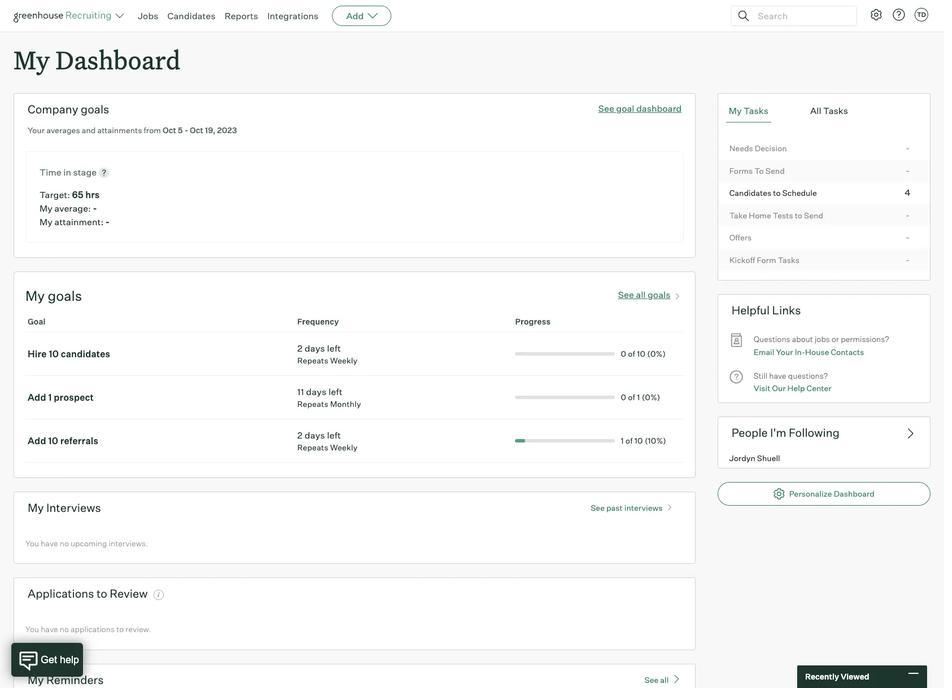 Task type: locate. For each thing, give the bounding box(es) containing it.
our
[[772, 384, 786, 393]]

1 no from the top
[[60, 538, 69, 548]]

19,
[[205, 125, 215, 135]]

1 vertical spatial candidates
[[729, 188, 771, 198]]

1 horizontal spatial oct
[[190, 125, 203, 135]]

weekly
[[330, 356, 358, 365], [330, 443, 358, 452]]

house
[[805, 347, 829, 357]]

tab list containing my tasks
[[726, 99, 922, 123]]

monthly
[[330, 399, 361, 409]]

interviews.
[[109, 538, 148, 548]]

repeats down 11 days left repeats monthly at the bottom left of page
[[297, 443, 328, 452]]

jobs
[[138, 10, 158, 21]]

2 vertical spatial have
[[41, 625, 58, 634]]

2 for hire 10 candidates
[[297, 343, 303, 354]]

2 down 11
[[297, 430, 303, 441]]

0 vertical spatial weekly
[[330, 356, 358, 365]]

days for candidates
[[305, 343, 325, 354]]

candidates right jobs
[[167, 10, 215, 21]]

have down my interviews on the bottom of the page
[[41, 538, 58, 548]]

11
[[297, 386, 304, 397]]

visit our help center link
[[754, 382, 832, 395]]

kickoff
[[729, 255, 755, 265]]

2 days left repeats weekly down monthly
[[297, 430, 358, 452]]

you
[[25, 538, 39, 548], [25, 625, 39, 634]]

2 days left repeats weekly down frequency
[[297, 343, 358, 365]]

0 vertical spatial 2
[[297, 343, 303, 354]]

repeats inside 11 days left repeats monthly
[[297, 399, 328, 409]]

repeats up 11
[[297, 356, 328, 365]]

i'm
[[770, 426, 786, 440]]

1 vertical spatial weekly
[[330, 443, 358, 452]]

helpful
[[732, 303, 770, 317]]

see for my reminders
[[645, 675, 659, 685]]

following
[[789, 426, 840, 440]]

left for candidates
[[327, 343, 341, 354]]

left up monthly
[[329, 386, 342, 397]]

you down applications
[[25, 625, 39, 634]]

1 you from the top
[[25, 538, 39, 548]]

you for you have no upcoming interviews.
[[25, 538, 39, 548]]

my tasks
[[729, 105, 768, 116]]

0 vertical spatial progress bar
[[515, 352, 615, 356]]

your
[[28, 125, 45, 135], [776, 347, 793, 357]]

1 vertical spatial of
[[628, 392, 635, 402]]

2 vertical spatial add
[[28, 435, 46, 446]]

2 for add 10 referrals
[[297, 430, 303, 441]]

2 horizontal spatial tasks
[[823, 105, 848, 116]]

1 vertical spatial progress bar
[[515, 396, 615, 399]]

goals for my goals
[[48, 287, 82, 304]]

0 vertical spatial (0%)
[[647, 349, 666, 358]]

goals inside see all goals link
[[648, 289, 670, 300]]

add for add 1 prospect
[[28, 392, 46, 403]]

review
[[110, 587, 148, 601]]

0 vertical spatial left
[[327, 343, 341, 354]]

target:
[[40, 189, 70, 200]]

2 you from the top
[[25, 625, 39, 634]]

add inside popup button
[[346, 10, 364, 21]]

1 2 from the top
[[297, 343, 303, 354]]

1 left prospect
[[48, 392, 52, 403]]

oct left 19, in the left top of the page
[[190, 125, 203, 135]]

attainment:
[[54, 216, 104, 227]]

2 vertical spatial repeats
[[297, 443, 328, 452]]

add button
[[332, 6, 391, 26]]

td button
[[915, 8, 928, 21]]

1 horizontal spatial send
[[804, 210, 823, 220]]

2 2 from the top
[[297, 430, 303, 441]]

11 days left repeats monthly
[[297, 386, 361, 409]]

10 right hire on the left bottom of page
[[49, 348, 59, 360]]

all for goals
[[636, 289, 646, 300]]

upcoming
[[71, 538, 107, 548]]

0 horizontal spatial tasks
[[744, 105, 768, 116]]

my inside button
[[729, 105, 742, 116]]

left down monthly
[[327, 430, 341, 441]]

weekly down monthly
[[330, 443, 358, 452]]

repeats for prospect
[[297, 399, 328, 409]]

2 2 days left repeats weekly from the top
[[297, 430, 358, 452]]

my goals
[[25, 287, 82, 304]]

greenhouse recruiting image
[[14, 9, 115, 23]]

days down 11 days left repeats monthly at the bottom left of page
[[305, 430, 325, 441]]

1 vertical spatial 2 days left repeats weekly
[[297, 430, 358, 452]]

1 vertical spatial 2
[[297, 430, 303, 441]]

your left the in-
[[776, 347, 793, 357]]

review.
[[125, 625, 151, 634]]

shuell
[[757, 454, 780, 463]]

0 vertical spatial your
[[28, 125, 45, 135]]

0 down 0 of 10 (0%)
[[621, 392, 626, 402]]

my dashboard
[[14, 43, 180, 76]]

0 vertical spatial repeats
[[297, 356, 328, 365]]

have inside still have questions? visit our help center
[[769, 371, 786, 381]]

days for prospect
[[306, 386, 327, 397]]

1 left (10%)
[[621, 436, 624, 445]]

2 days left repeats weekly for hire 10 candidates
[[297, 343, 358, 365]]

left down frequency
[[327, 343, 341, 354]]

all
[[636, 289, 646, 300], [660, 675, 669, 685]]

my tasks button
[[726, 99, 771, 123]]

you have no upcoming interviews.
[[25, 538, 148, 548]]

(0%) up (10%)
[[642, 392, 660, 402]]

your averages and attainments from oct 5 - oct 19, 2023
[[28, 125, 237, 135]]

have for upcoming
[[41, 538, 58, 548]]

repeats
[[297, 356, 328, 365], [297, 399, 328, 409], [297, 443, 328, 452]]

send right to
[[766, 166, 785, 175]]

0 vertical spatial 0
[[621, 349, 626, 358]]

1 vertical spatial days
[[306, 386, 327, 397]]

2 no from the top
[[60, 625, 69, 634]]

0 horizontal spatial dashboard
[[55, 43, 180, 76]]

2 0 from the top
[[621, 392, 626, 402]]

progress bar for prospect
[[515, 396, 615, 399]]

dashboard for my dashboard
[[55, 43, 180, 76]]

hire 10 candidates
[[28, 348, 110, 360]]

days inside 11 days left repeats monthly
[[306, 386, 327, 397]]

reports
[[225, 10, 258, 21]]

see all goals link
[[618, 287, 684, 300]]

progress bar for candidates
[[515, 352, 615, 356]]

0 vertical spatial add
[[346, 10, 364, 21]]

candidates down forms to send
[[729, 188, 771, 198]]

0 horizontal spatial your
[[28, 125, 45, 135]]

days right 11
[[306, 386, 327, 397]]

tasks right form
[[778, 255, 800, 265]]

people
[[732, 426, 768, 440]]

(0%) up '0 of 1 (0%)'
[[647, 349, 666, 358]]

your down company
[[28, 125, 45, 135]]

applications to review
[[28, 587, 148, 601]]

tasks for my tasks
[[744, 105, 768, 116]]

tab list
[[726, 99, 922, 123]]

left inside 11 days left repeats monthly
[[329, 386, 342, 397]]

2023
[[217, 125, 237, 135]]

days for referrals
[[305, 430, 325, 441]]

to up take home tests to send
[[773, 188, 781, 198]]

0 horizontal spatial oct
[[163, 125, 176, 135]]

1 horizontal spatial all
[[660, 675, 669, 685]]

no left upcoming
[[60, 538, 69, 548]]

1 horizontal spatial dashboard
[[834, 489, 875, 499]]

weekly for add 10 referrals
[[330, 443, 358, 452]]

0 vertical spatial you
[[25, 538, 39, 548]]

applications
[[71, 625, 115, 634]]

1 weekly from the top
[[330, 356, 358, 365]]

have up 'our'
[[769, 371, 786, 381]]

add 10 referrals
[[28, 435, 98, 446]]

0 vertical spatial days
[[305, 343, 325, 354]]

1 vertical spatial you
[[25, 625, 39, 634]]

to left the review.
[[116, 625, 124, 634]]

candidates for candidates
[[167, 10, 215, 21]]

(0%) for 11 days left
[[642, 392, 660, 402]]

my interviews
[[28, 501, 101, 515]]

1 0 from the top
[[621, 349, 626, 358]]

1 of 10 (10%)
[[621, 436, 666, 445]]

time
[[40, 166, 61, 178]]

you down my interviews on the bottom of the page
[[25, 538, 39, 548]]

0 vertical spatial 2 days left repeats weekly
[[297, 343, 358, 365]]

1 repeats from the top
[[297, 356, 328, 365]]

0 horizontal spatial all
[[636, 289, 646, 300]]

0 for 2 days left
[[621, 349, 626, 358]]

1 2 days left repeats weekly from the top
[[297, 343, 358, 365]]

2 vertical spatial days
[[305, 430, 325, 441]]

10 left (10%)
[[635, 436, 643, 445]]

1 horizontal spatial candidates
[[729, 188, 771, 198]]

0 vertical spatial all
[[636, 289, 646, 300]]

no left applications
[[60, 625, 69, 634]]

0 horizontal spatial candidates
[[167, 10, 215, 21]]

averages
[[46, 125, 80, 135]]

to
[[773, 188, 781, 198], [795, 210, 802, 220], [96, 587, 107, 601], [116, 625, 124, 634]]

see for my goals
[[618, 289, 634, 300]]

2 repeats from the top
[[297, 399, 328, 409]]

2 weekly from the top
[[330, 443, 358, 452]]

1 vertical spatial left
[[329, 386, 342, 397]]

tasks up needs decision
[[744, 105, 768, 116]]

tasks right all
[[823, 105, 848, 116]]

progress bar for referrals
[[425, 439, 615, 443]]

1 down 0 of 10 (0%)
[[637, 392, 640, 402]]

1 vertical spatial no
[[60, 625, 69, 634]]

2 horizontal spatial 1
[[637, 392, 640, 402]]

0 vertical spatial dashboard
[[55, 43, 180, 76]]

2 down frequency
[[297, 343, 303, 354]]

of for hire 10 candidates
[[628, 349, 635, 358]]

0 vertical spatial candidates
[[167, 10, 215, 21]]

of left (10%)
[[626, 436, 633, 445]]

see inside "link"
[[591, 503, 605, 513]]

prospect
[[54, 392, 94, 403]]

1 vertical spatial add
[[28, 392, 46, 403]]

5
[[178, 125, 183, 135]]

of down 0 of 10 (0%)
[[628, 392, 635, 402]]

visit
[[754, 384, 770, 393]]

1 vertical spatial dashboard
[[834, 489, 875, 499]]

interviews
[[46, 501, 101, 515]]

candidates link
[[167, 10, 215, 21]]

repeats for candidates
[[297, 356, 328, 365]]

see
[[598, 103, 614, 114], [618, 289, 634, 300], [591, 503, 605, 513], [645, 675, 659, 685]]

dashboard right personalize
[[834, 489, 875, 499]]

see goal dashboard
[[598, 103, 682, 114]]

goal
[[28, 317, 46, 326]]

-
[[184, 125, 188, 135], [906, 142, 910, 154], [906, 165, 910, 176], [93, 203, 97, 214], [906, 209, 910, 221], [105, 216, 110, 227], [906, 232, 910, 243], [906, 254, 910, 265]]

10
[[49, 348, 59, 360], [637, 349, 645, 358], [48, 435, 58, 446], [635, 436, 643, 445]]

no for upcoming
[[60, 538, 69, 548]]

reports link
[[225, 10, 258, 21]]

oct left '5'
[[163, 125, 176, 135]]

see for my interviews
[[591, 503, 605, 513]]

1 vertical spatial repeats
[[297, 399, 328, 409]]

1 vertical spatial your
[[776, 347, 793, 357]]

candidates
[[167, 10, 215, 21], [729, 188, 771, 198]]

2 vertical spatial left
[[327, 430, 341, 441]]

0 vertical spatial send
[[766, 166, 785, 175]]

kickoff form tasks
[[729, 255, 800, 265]]

left
[[327, 343, 341, 354], [329, 386, 342, 397], [327, 430, 341, 441]]

oct
[[163, 125, 176, 135], [190, 125, 203, 135]]

2 vertical spatial of
[[626, 436, 633, 445]]

1 horizontal spatial your
[[776, 347, 793, 357]]

dashboard down jobs link
[[55, 43, 180, 76]]

2 vertical spatial progress bar
[[425, 439, 615, 443]]

1
[[48, 392, 52, 403], [637, 392, 640, 402], [621, 436, 624, 445]]

0 vertical spatial have
[[769, 371, 786, 381]]

1 horizontal spatial tasks
[[778, 255, 800, 265]]

tasks
[[744, 105, 768, 116], [823, 105, 848, 116], [778, 255, 800, 265]]

have down applications
[[41, 625, 58, 634]]

send down schedule
[[804, 210, 823, 220]]

schedule
[[782, 188, 817, 198]]

0 up '0 of 1 (0%)'
[[621, 349, 626, 358]]

of up '0 of 1 (0%)'
[[628, 349, 635, 358]]

weekly up 11 days left repeats monthly at the bottom left of page
[[330, 356, 358, 365]]

0 vertical spatial of
[[628, 349, 635, 358]]

0 vertical spatial no
[[60, 538, 69, 548]]

3 repeats from the top
[[297, 443, 328, 452]]

to right tests
[[795, 210, 802, 220]]

2
[[297, 343, 303, 354], [297, 430, 303, 441]]

goals for company goals
[[81, 102, 109, 116]]

or
[[832, 334, 839, 344]]

decision
[[755, 144, 787, 153]]

progress bar
[[515, 352, 615, 356], [515, 396, 615, 399], [425, 439, 615, 443]]

1 vertical spatial all
[[660, 675, 669, 685]]

1 vertical spatial (0%)
[[642, 392, 660, 402]]

1 vertical spatial have
[[41, 538, 58, 548]]

forms
[[729, 166, 753, 175]]

repeats for referrals
[[297, 443, 328, 452]]

(0%) for 2 days left
[[647, 349, 666, 358]]

repeats down 11
[[297, 399, 328, 409]]

progress
[[515, 317, 551, 326]]

days down frequency
[[305, 343, 325, 354]]

1 vertical spatial 0
[[621, 392, 626, 402]]



Task type: describe. For each thing, give the bounding box(es) containing it.
4
[[905, 187, 911, 198]]

jordyn
[[729, 454, 755, 463]]

forms to send
[[729, 166, 785, 175]]

offers
[[729, 233, 752, 242]]

you for you have no applications to review.
[[25, 625, 39, 634]]

email
[[754, 347, 774, 357]]

candidates for candidates to schedule
[[729, 188, 771, 198]]

your inside questions about jobs or permissions? email your in-house contacts
[[776, 347, 793, 357]]

1 vertical spatial send
[[804, 210, 823, 220]]

home
[[749, 210, 771, 220]]

hrs
[[85, 189, 100, 200]]

my for tasks
[[729, 105, 742, 116]]

to left review
[[96, 587, 107, 601]]

0 of 10 (0%)
[[621, 349, 666, 358]]

see past interviews
[[591, 503, 663, 513]]

of for add 1 prospect
[[628, 392, 635, 402]]

jobs
[[815, 334, 830, 344]]

help
[[787, 384, 805, 393]]

from
[[144, 125, 161, 135]]

still have questions? visit our help center
[[754, 371, 832, 393]]

target: 65 hrs my average: - my attainment: -
[[40, 189, 110, 227]]

personalize
[[789, 489, 832, 499]]

65
[[72, 189, 83, 200]]

dashboard for personalize dashboard
[[834, 489, 875, 499]]

no for applications
[[60, 625, 69, 634]]

company
[[28, 102, 78, 116]]

hire
[[28, 348, 47, 360]]

people i'm following
[[732, 426, 840, 440]]

see for company goals
[[598, 103, 614, 114]]

applications
[[28, 587, 94, 601]]

permissions?
[[841, 334, 889, 344]]

all
[[810, 105, 821, 116]]

10 up '0 of 1 (0%)'
[[637, 349, 645, 358]]

about
[[792, 334, 813, 344]]

0 horizontal spatial 1
[[48, 392, 52, 403]]

all tasks
[[810, 105, 848, 116]]

dashboard
[[636, 103, 682, 114]]

jordyn shuell
[[729, 454, 780, 463]]

2 days left repeats weekly for add 10 referrals
[[297, 430, 358, 452]]

all tasks button
[[807, 99, 851, 123]]

tests
[[773, 210, 793, 220]]

weekly for hire 10 candidates
[[330, 356, 358, 365]]

10 left the referrals
[[48, 435, 58, 446]]

frequency
[[297, 317, 339, 326]]

questions
[[754, 334, 790, 344]]

stage
[[73, 166, 97, 178]]

have for applications
[[41, 625, 58, 634]]

my reminders
[[28, 673, 104, 687]]

integrations
[[267, 10, 319, 21]]

my for goals
[[25, 287, 45, 304]]

contacts
[[831, 347, 864, 357]]

form
[[757, 255, 776, 265]]

questions about jobs or permissions? email your in-house contacts
[[754, 334, 889, 357]]

all for reminders
[[660, 675, 669, 685]]

questions?
[[788, 371, 828, 381]]

interviews
[[624, 503, 663, 513]]

tasks for all tasks
[[823, 105, 848, 116]]

add for add 10 referrals
[[28, 435, 46, 446]]

my for dashboard
[[14, 43, 50, 76]]

in
[[63, 166, 71, 178]]

of for add 10 referrals
[[626, 436, 633, 445]]

recently
[[805, 672, 839, 682]]

still
[[754, 371, 767, 381]]

links
[[772, 303, 801, 317]]

email your in-house contacts link
[[754, 346, 864, 359]]

add 1 prospect
[[28, 392, 94, 403]]

center
[[807, 384, 832, 393]]

configure image
[[870, 8, 883, 21]]

have for visit
[[769, 371, 786, 381]]

0 horizontal spatial send
[[766, 166, 785, 175]]

candidates to schedule
[[729, 188, 817, 198]]

left for prospect
[[329, 386, 342, 397]]

recently viewed
[[805, 672, 869, 682]]

jordyn shuell link
[[718, 448, 930, 468]]

see all link
[[645, 673, 682, 685]]

0 of 1 (0%)
[[621, 392, 660, 402]]

see all goals
[[618, 289, 670, 300]]

needs decision
[[729, 144, 787, 153]]

see goal dashboard link
[[598, 103, 682, 114]]

left for referrals
[[327, 430, 341, 441]]

take
[[729, 210, 747, 220]]

referrals
[[60, 435, 98, 446]]

(10%)
[[645, 436, 666, 445]]

integrations link
[[267, 10, 319, 21]]

my for interviews
[[28, 501, 44, 515]]

attainments
[[97, 125, 142, 135]]

jobs link
[[138, 10, 158, 21]]

helpful links
[[732, 303, 801, 317]]

company goals
[[28, 102, 109, 116]]

take home tests to send
[[729, 210, 823, 220]]

and
[[82, 125, 96, 135]]

1 oct from the left
[[163, 125, 176, 135]]

candidates
[[61, 348, 110, 360]]

time in
[[40, 166, 73, 178]]

see all
[[645, 675, 669, 685]]

td button
[[912, 6, 931, 24]]

my for reminders
[[28, 673, 44, 687]]

2 oct from the left
[[190, 125, 203, 135]]

add for add
[[346, 10, 364, 21]]

td
[[917, 11, 926, 19]]

personalize dashboard link
[[718, 482, 931, 506]]

1 horizontal spatial 1
[[621, 436, 624, 445]]

0 for 11 days left
[[621, 392, 626, 402]]

needs
[[729, 144, 753, 153]]

Search text field
[[755, 8, 846, 24]]



Task type: vqa. For each thing, say whether or not it's contained in the screenshot.
Time period
no



